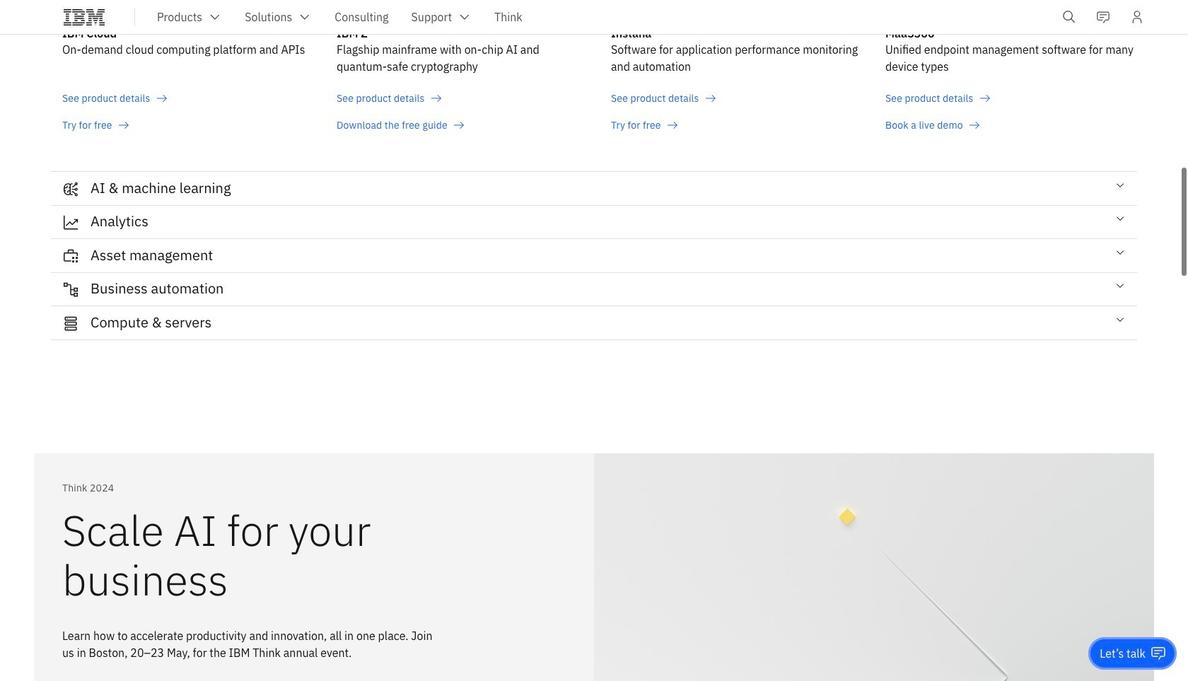 Task type: describe. For each thing, give the bounding box(es) containing it.
let's talk element
[[1101, 646, 1146, 662]]



